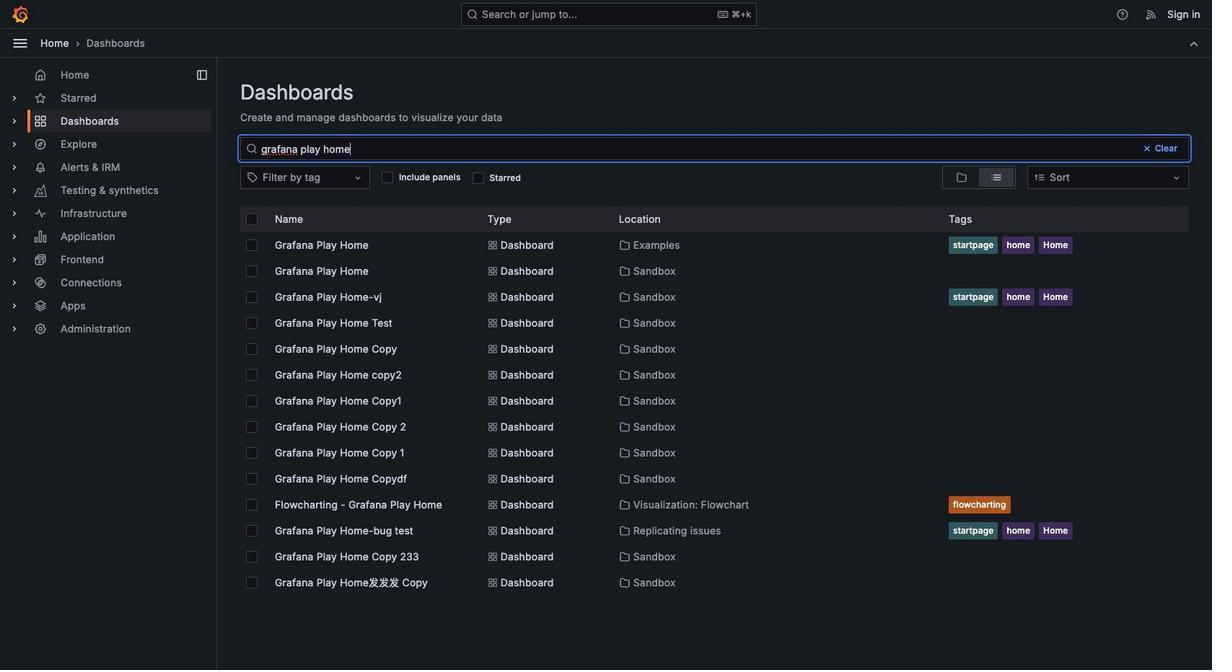 Task type: describe. For each thing, give the bounding box(es) containing it.
1 row from the top
[[240, 206, 1189, 232]]

7 row from the top
[[240, 362, 1189, 388]]

5 row from the top
[[240, 310, 1189, 336]]

10 row from the top
[[240, 440, 1189, 466]]

3 row from the top
[[240, 258, 1189, 284]]

11 row from the top
[[240, 466, 1189, 492]]

Tag filter text field
[[322, 170, 325, 185]]

grafana image
[[12, 5, 29, 23]]

expand section alerts & irm image
[[9, 162, 20, 173]]

9 row from the top
[[240, 414, 1189, 440]]

expand section connections image
[[9, 277, 20, 289]]

1 column header from the left
[[482, 206, 607, 232]]

expand section infrastructure image
[[9, 208, 20, 219]]

view as list image
[[991, 172, 1002, 183]]

expand section testing & synthetics image
[[9, 185, 20, 196]]

6 row from the top
[[240, 336, 1189, 362]]

Sort text field
[[1048, 170, 1051, 185]]

view by folders image
[[956, 172, 967, 183]]

expand section administration image
[[9, 323, 20, 335]]

Search for dashboards and folders text field
[[240, 137, 1189, 160]]

2 tags element from the top
[[949, 289, 1183, 306]]

3 tags element from the top
[[949, 522, 1183, 540]]

2 column header from the left
[[613, 206, 937, 232]]

expand section application image
[[9, 231, 20, 242]]

1 tags element from the top
[[949, 237, 1183, 254]]

search results table table
[[240, 206, 1189, 647]]

expand section frontend image
[[9, 254, 20, 265]]



Task type: vqa. For each thing, say whether or not it's contained in the screenshot.
seventh row from the top of the Search results table 'Table'
yes



Task type: locate. For each thing, give the bounding box(es) containing it.
expand section explore image
[[9, 139, 20, 150]]

8 row from the top
[[240, 388, 1189, 414]]

0 vertical spatial tags element
[[949, 237, 1183, 254]]

expand section starred image
[[9, 92, 20, 104]]

1 horizontal spatial column header
[[613, 206, 937, 232]]

2 row from the top
[[240, 232, 1189, 258]]

15 row from the top
[[240, 570, 1189, 596]]

news image
[[1145, 8, 1158, 21]]

14 row from the top
[[240, 544, 1189, 570]]

12 row from the top
[[240, 492, 1189, 518]]

column header
[[482, 206, 607, 232], [613, 206, 937, 232], [943, 206, 1189, 232]]

row
[[240, 206, 1189, 232], [240, 232, 1189, 258], [240, 258, 1189, 284], [240, 284, 1189, 310], [240, 310, 1189, 336], [240, 336, 1189, 362], [240, 362, 1189, 388], [240, 388, 1189, 414], [240, 414, 1189, 440], [240, 440, 1189, 466], [240, 466, 1189, 492], [240, 492, 1189, 518], [240, 518, 1189, 544], [240, 544, 1189, 570], [240, 570, 1189, 596]]

2 vertical spatial tags element
[[949, 522, 1183, 540]]

1 vertical spatial tags element
[[949, 289, 1183, 306]]

4 row from the top
[[240, 284, 1189, 310]]

close menu image
[[12, 34, 29, 52]]

option group
[[942, 166, 1016, 189]]

help image
[[1116, 8, 1129, 21]]

tags element
[[949, 237, 1183, 254], [949, 289, 1183, 306], [949, 522, 1183, 540]]

0 horizontal spatial column header
[[482, 206, 607, 232]]

3 column header from the left
[[943, 206, 1189, 232]]

cell
[[269, 232, 476, 258], [482, 232, 607, 258], [269, 258, 476, 284], [482, 258, 607, 284], [943, 258, 1189, 284], [269, 284, 476, 310], [482, 284, 607, 310], [269, 310, 476, 336], [482, 310, 607, 336], [943, 310, 1189, 336], [269, 336, 476, 362], [482, 336, 607, 362], [269, 362, 476, 388], [482, 362, 607, 388], [269, 388, 476, 414], [482, 388, 607, 414], [269, 414, 476, 440], [482, 414, 607, 440], [269, 440, 476, 466], [482, 440, 607, 466], [269, 466, 476, 492], [482, 466, 607, 492], [943, 466, 1189, 492], [269, 492, 476, 518], [482, 492, 607, 518], [269, 518, 476, 544], [482, 518, 607, 544], [269, 544, 476, 570], [482, 544, 607, 570], [269, 570, 476, 596], [482, 570, 607, 596]]

undock menu image
[[196, 69, 208, 81]]

2 horizontal spatial column header
[[943, 206, 1189, 232]]

expand section apps image
[[9, 300, 20, 312]]

expand section dashboards image
[[9, 115, 20, 127]]

navigation element
[[0, 58, 216, 352]]

13 row from the top
[[240, 518, 1189, 544]]



